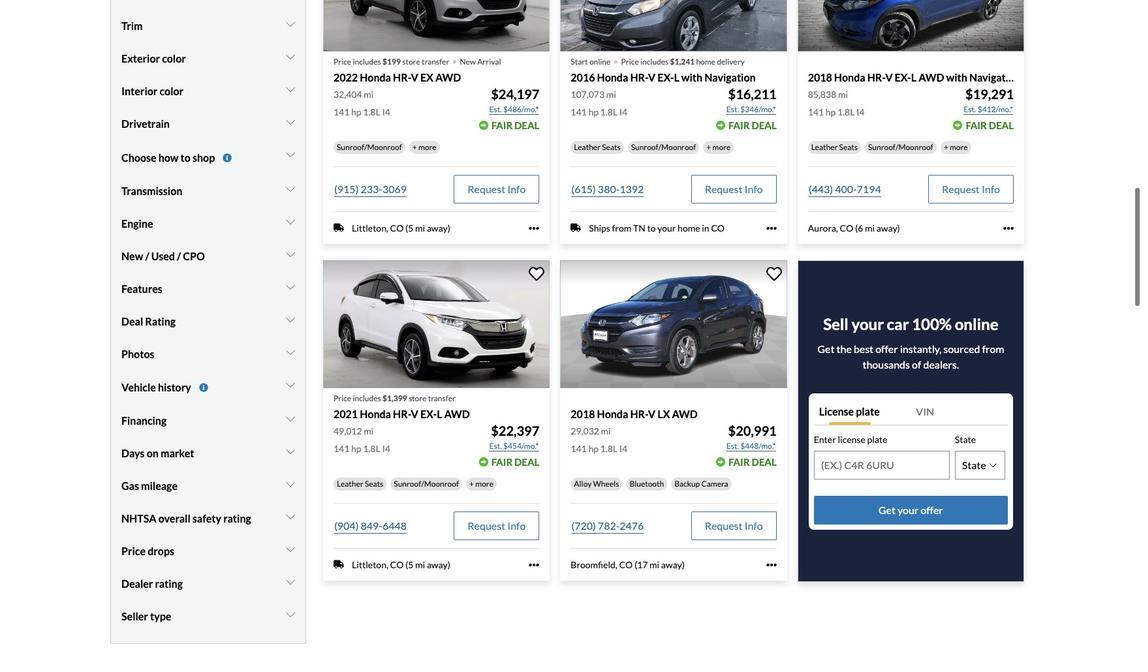 Task type: describe. For each thing, give the bounding box(es) containing it.
aurora,
[[808, 223, 839, 234]]

vehicle
[[121, 382, 156, 394]]

mi inside '107,073 mi 141 hp 1.8l i4'
[[607, 89, 616, 100]]

chevron down image for features
[[286, 282, 295, 293]]

leather seats for ·
[[574, 142, 621, 152]]

chevron down image for trim
[[286, 19, 295, 30]]

includes inside start online · price includes $1,241 home delivery 2016 honda hr-v ex-l with navigation
[[641, 57, 669, 66]]

2022
[[334, 71, 358, 83]]

$22,397
[[491, 423, 540, 439]]

est. inside $20,991 est. $448/mo.*
[[727, 442, 739, 451]]

2018 honda hr-v ex-l awd with navigation
[[808, 71, 1021, 83]]

mi inside 85,838 mi 141 hp 1.8l i4
[[839, 89, 848, 100]]

1.8l for $199
[[363, 106, 381, 117]]

seats for ·
[[602, 142, 621, 152]]

info for ·
[[745, 183, 763, 195]]

782-
[[598, 520, 620, 532]]

(904) 849-6448 button
[[334, 512, 408, 541]]

est. for $199
[[490, 104, 502, 114]]

(443) 400-7194 button
[[808, 175, 882, 204]]

deal down $448/mo.* on the bottom
[[752, 457, 777, 468]]

license plate
[[819, 406, 880, 418]]

days on market
[[121, 448, 194, 460]]

license
[[819, 406, 854, 418]]

vehicle history button
[[121, 371, 295, 405]]

enter
[[814, 434, 837, 446]]

1.8l for $1,399
[[363, 443, 381, 455]]

2 with from the left
[[947, 71, 968, 83]]

get your offer button
[[814, 496, 1008, 525]]

ships from tn to your home in co
[[589, 223, 725, 234]]

honda inside start online · price includes $1,241 home delivery 2016 honda hr-v ex-l with navigation
[[597, 71, 629, 83]]

107,073 mi 141 hp 1.8l i4
[[571, 89, 628, 117]]

hr- inside start online · price includes $1,241 home delivery 2016 honda hr-v ex-l with navigation
[[631, 71, 648, 83]]

info for $199
[[508, 183, 526, 195]]

chevron down image for interior color
[[286, 85, 295, 95]]

offer inside get the best offer instantly, sourced from thousands of dealers.
[[876, 343, 899, 355]]

in
[[702, 223, 710, 234]]

· inside price includes $199 store transfer · new arrival 2022 honda hr-v ex awd
[[452, 48, 457, 72]]

2 ellipsis h image from the left
[[1004, 223, 1014, 234]]

fair down est. $412/mo.* button
[[966, 119, 987, 131]]

gas
[[121, 480, 139, 493]]

85,838
[[808, 89, 837, 100]]

trim button
[[121, 10, 295, 43]]

l inside start online · price includes $1,241 home delivery 2016 honda hr-v ex-l with navigation
[[674, 71, 680, 83]]

$1,241
[[671, 57, 695, 66]]

49,012 mi 141 hp 1.8l i4
[[334, 426, 390, 455]]

$346/mo.*
[[741, 104, 776, 114]]

2 horizontal spatial ex-
[[895, 71, 912, 83]]

your for get your offer
[[898, 504, 919, 517]]

truck image for ·
[[334, 223, 344, 233]]

photos button
[[121, 338, 295, 371]]

shop
[[193, 151, 215, 164]]

honda up 29,032 mi 141 hp 1.8l i4
[[597, 408, 629, 420]]

leather for ·
[[574, 142, 601, 152]]

littleton, co (5 mi away) for ·
[[352, 223, 451, 234]]

plate inside tab
[[856, 406, 880, 418]]

est. $346/mo.* button
[[726, 103, 777, 116]]

est. for $1,399
[[490, 442, 502, 451]]

request info button for $1,399
[[454, 512, 540, 541]]

littleton, for 2021
[[352, 560, 389, 571]]

includes for ·
[[353, 57, 381, 66]]

deal for $1,399
[[515, 457, 540, 468]]

price drops button
[[121, 536, 295, 568]]

interior color button
[[121, 75, 295, 108]]

to inside dropdown button
[[181, 151, 191, 164]]

littleton, co (5 mi away) for 2021
[[352, 560, 451, 571]]

est. $454/mo.* button
[[489, 440, 540, 453]]

chevron down image for engine
[[286, 217, 295, 227]]

features button
[[121, 273, 295, 306]]

blue 2018 honda hr-v ex-l awd with navigation suv / crossover all-wheel drive continuously variable transmission image
[[798, 0, 1025, 51]]

financing
[[121, 415, 167, 427]]

chevron down image for financing
[[286, 414, 295, 425]]

new / used / cpo
[[121, 250, 205, 262]]

vehicle history
[[121, 382, 191, 394]]

(443) 400-7194
[[809, 183, 882, 195]]

$486/mo.*
[[504, 104, 539, 114]]

49,012
[[334, 426, 362, 437]]

tab list containing license plate
[[814, 399, 1008, 425]]

141 for $1,399
[[334, 443, 350, 455]]

i4 inside 29,032 mi 141 hp 1.8l i4
[[620, 443, 628, 455]]

1392
[[620, 183, 644, 195]]

online inside start online · price includes $1,241 home delivery 2016 honda hr-v ex-l with navigation
[[590, 57, 611, 66]]

trim
[[121, 20, 143, 32]]

$22,397 est. $454/mo.*
[[490, 423, 540, 451]]

(915)
[[334, 183, 359, 195]]

gray 2016 honda hr-v ex-l with navigation suv / crossover front-wheel drive continuously variable transmission image
[[561, 0, 787, 51]]

1.8l inside 85,838 mi 141 hp 1.8l i4
[[838, 106, 855, 117]]

photos
[[121, 348, 154, 360]]

$199
[[383, 57, 401, 66]]

hr- inside price includes $199 store transfer · new arrival 2022 honda hr-v ex awd
[[393, 71, 411, 83]]

store for ·
[[402, 57, 420, 66]]

deal rating
[[121, 315, 176, 328]]

price drops
[[121, 546, 174, 558]]

seller type button
[[121, 601, 295, 634]]

request for $199
[[468, 183, 506, 195]]

i4 for $1,399
[[382, 443, 390, 455]]

from inside get the best offer instantly, sourced from thousands of dealers.
[[983, 343, 1005, 355]]

camera
[[702, 479, 729, 489]]

(615) 380-1392
[[572, 183, 644, 195]]

$24,197
[[491, 86, 540, 102]]

on
[[147, 448, 159, 460]]

(720) 782-2476 button
[[571, 512, 645, 541]]

chevron down image for exterior color
[[286, 52, 295, 62]]

arrival
[[478, 57, 501, 66]]

(5 for 2021
[[406, 560, 414, 571]]

(904) 849-6448
[[334, 520, 407, 532]]

849-
[[361, 520, 383, 532]]

sunroof/moonroof up the 7194
[[869, 142, 934, 152]]

exterior color button
[[121, 43, 295, 75]]

dealers.
[[924, 359, 960, 371]]

2018 for $19,291
[[808, 71, 833, 83]]

hp for ·
[[589, 106, 599, 117]]

alloy wheels
[[574, 479, 619, 489]]

new inside new / used / cpo dropdown button
[[121, 250, 143, 262]]

truck image
[[571, 223, 582, 233]]

fair deal for $1,399
[[492, 457, 540, 468]]

choose
[[121, 151, 156, 164]]

1 ellipsis h image from the left
[[529, 223, 540, 234]]

sourced
[[944, 343, 981, 355]]

co right the in
[[711, 223, 725, 234]]

hr- down blue 2018 honda hr-v ex-l awd with navigation suv / crossover all-wheel drive continuously variable transmission image
[[868, 71, 886, 83]]

fair for $199
[[492, 119, 513, 131]]

2 navigation from the left
[[970, 71, 1021, 83]]

chevron down image for deal rating
[[286, 315, 295, 325]]

1 vertical spatial plate
[[868, 434, 888, 446]]

overall
[[159, 513, 191, 525]]

fair deal down est. $412/mo.* button
[[966, 119, 1014, 131]]

chevron down image for transmission
[[286, 184, 295, 195]]

$454/mo.*
[[504, 442, 539, 451]]

Enter license plate field
[[815, 452, 950, 479]]

the
[[837, 343, 852, 355]]

100%
[[912, 315, 952, 334]]

(904)
[[334, 520, 359, 532]]

exterior
[[121, 52, 160, 65]]

lx
[[658, 408, 670, 420]]

1 vertical spatial home
[[678, 223, 701, 234]]

141 inside 85,838 mi 141 hp 1.8l i4
[[808, 106, 824, 117]]

233-
[[361, 183, 383, 195]]

sunroof/moonroof up (915) 233-3069
[[337, 142, 402, 152]]

sell your car 100% online
[[824, 315, 999, 334]]

1.8l for ·
[[601, 106, 618, 117]]

fair deal down est. $448/mo.* button
[[729, 457, 777, 468]]

awd inside price includes $1,399 store transfer 2021 honda hr-v ex-l awd
[[444, 408, 470, 420]]

ellipsis h image for ·
[[767, 223, 777, 234]]

your for sell your car 100% online
[[852, 315, 884, 334]]

honda up 85,838 mi 141 hp 1.8l i4
[[835, 71, 866, 83]]

exterior color
[[121, 52, 186, 65]]

nhtsa overall safety rating button
[[121, 503, 295, 536]]

hp for $1,399
[[351, 443, 362, 455]]

400-
[[835, 183, 857, 195]]

mi inside 29,032 mi 141 hp 1.8l i4
[[601, 426, 611, 437]]

gas mileage
[[121, 480, 178, 493]]

chevron down image for drivetrain
[[286, 117, 295, 128]]

price for price includes $199 store transfer · new arrival 2022 honda hr-v ex awd
[[334, 57, 351, 66]]

$19,291
[[966, 86, 1014, 102]]

$20,991 est. $448/mo.*
[[727, 423, 777, 451]]

navigation inside start online · price includes $1,241 home delivery 2016 honda hr-v ex-l with navigation
[[705, 71, 756, 83]]

ex
[[421, 71, 434, 83]]

start online · price includes $1,241 home delivery 2016 honda hr-v ex-l with navigation
[[571, 48, 756, 83]]

107,073
[[571, 89, 605, 100]]

info for $1,399
[[508, 520, 526, 532]]

view more image
[[223, 153, 232, 162]]

2018 for $20,991
[[571, 408, 595, 420]]

hp inside 85,838 mi 141 hp 1.8l i4
[[826, 106, 836, 117]]

request info for ·
[[705, 183, 763, 195]]



Task type: locate. For each thing, give the bounding box(es) containing it.
9 chevron down image from the top
[[286, 447, 295, 457]]

1 horizontal spatial rating
[[223, 513, 251, 525]]

0 vertical spatial 2018
[[808, 71, 833, 83]]

380-
[[598, 183, 620, 195]]

2018 up 29,032
[[571, 408, 595, 420]]

deal down $346/mo.*
[[752, 119, 777, 131]]

hp for $199
[[351, 106, 362, 117]]

0 vertical spatial your
[[658, 223, 676, 234]]

store inside price includes $199 store transfer · new arrival 2022 honda hr-v ex awd
[[402, 57, 420, 66]]

drivetrain
[[121, 118, 170, 130]]

gas mileage button
[[121, 471, 295, 503]]

1 horizontal spatial seats
[[602, 142, 621, 152]]

1 (5 from the top
[[406, 223, 414, 234]]

chevron down image inside gas mileage dropdown button
[[286, 480, 295, 490]]

v inside price includes $199 store transfer · new arrival 2022 honda hr-v ex awd
[[411, 71, 419, 83]]

est. $448/mo.* button
[[726, 440, 777, 453]]

i4 down price includes $1,399 store transfer 2021 honda hr-v ex-l awd
[[382, 443, 390, 455]]

0 horizontal spatial to
[[181, 151, 191, 164]]

seats for $1,399
[[365, 479, 384, 489]]

0 horizontal spatial ex-
[[421, 408, 437, 420]]

ellipsis h image
[[529, 223, 540, 234], [1004, 223, 1014, 234]]

hr- down $199
[[393, 71, 411, 83]]

0 vertical spatial (5
[[406, 223, 414, 234]]

141 inside 32,404 mi 141 hp 1.8l i4
[[334, 106, 350, 117]]

fair deal for ·
[[729, 119, 777, 131]]

chevron down image for price drops
[[286, 545, 295, 555]]

chevron down image inside features dropdown button
[[286, 282, 295, 293]]

deal rating button
[[121, 306, 295, 338]]

1 horizontal spatial ·
[[614, 48, 619, 72]]

new left used at the top of page
[[121, 250, 143, 262]]

0 vertical spatial plate
[[856, 406, 880, 418]]

sell
[[824, 315, 849, 334]]

truck image for 2021
[[334, 560, 344, 570]]

2 littleton, co (5 mi away) from the top
[[352, 560, 451, 571]]

littleton, down (904) 849-6448 'button'
[[352, 560, 389, 571]]

0 vertical spatial rating
[[223, 513, 251, 525]]

0 horizontal spatial navigation
[[705, 71, 756, 83]]

0 horizontal spatial with
[[682, 71, 703, 83]]

1 horizontal spatial to
[[648, 223, 656, 234]]

rating inside dealer rating dropdown button
[[155, 578, 183, 591]]

seats up 849-
[[365, 479, 384, 489]]

color for exterior color
[[162, 52, 186, 65]]

days
[[121, 448, 145, 460]]

alloy
[[574, 479, 592, 489]]

0 vertical spatial online
[[590, 57, 611, 66]]

color right exterior
[[162, 52, 186, 65]]

(915) 233-3069 button
[[334, 175, 408, 204]]

hp down 32,404
[[351, 106, 362, 117]]

store right $1,399
[[409, 394, 427, 403]]

0 vertical spatial from
[[612, 223, 632, 234]]

0 vertical spatial color
[[162, 52, 186, 65]]

includes up 2021
[[353, 394, 381, 403]]

1 vertical spatial transfer
[[428, 394, 456, 403]]

fair for $1,399
[[492, 457, 513, 468]]

est.
[[490, 104, 502, 114], [727, 104, 739, 114], [964, 104, 977, 114], [490, 442, 502, 451], [727, 442, 739, 451]]

store for $1,399
[[409, 394, 427, 403]]

leather seats up the (615) 380-1392
[[574, 142, 621, 152]]

chevron down image inside exterior color dropdown button
[[286, 52, 295, 62]]

1 vertical spatial online
[[955, 315, 999, 334]]

fair deal down est. $346/mo.* button
[[729, 119, 777, 131]]

1 vertical spatial new
[[121, 250, 143, 262]]

fair deal down the est. $454/mo.* button
[[492, 457, 540, 468]]

141 down 49,012
[[334, 443, 350, 455]]

price left drops
[[121, 546, 146, 558]]

seller
[[121, 611, 148, 623]]

hp inside '107,073 mi 141 hp 1.8l i4'
[[589, 106, 599, 117]]

1.8l inside 49,012 mi 141 hp 1.8l i4
[[363, 443, 381, 455]]

transfer inside price includes $1,399 store transfer 2021 honda hr-v ex-l awd
[[428, 394, 456, 403]]

1 horizontal spatial new
[[460, 57, 476, 66]]

est. down $16,211
[[727, 104, 739, 114]]

price inside price includes $1,399 store transfer 2021 honda hr-v ex-l awd
[[334, 394, 351, 403]]

141 inside 29,032 mi 141 hp 1.8l i4
[[571, 443, 587, 455]]

0 horizontal spatial seats
[[365, 479, 384, 489]]

0 horizontal spatial offer
[[876, 343, 899, 355]]

1 truck image from the top
[[334, 223, 344, 233]]

store right $199
[[402, 57, 420, 66]]

hp down 49,012
[[351, 443, 362, 455]]

1 horizontal spatial with
[[947, 71, 968, 83]]

fair down the est. $454/mo.* button
[[492, 457, 513, 468]]

2 horizontal spatial seats
[[840, 142, 858, 152]]

/ left cpo
[[177, 250, 181, 262]]

seats up 400-
[[840, 142, 858, 152]]

with
[[682, 71, 703, 83], [947, 71, 968, 83]]

silver 2022 honda hr-v ex awd suv / crossover all-wheel drive automatic image
[[323, 0, 550, 51]]

(5 for ·
[[406, 223, 414, 234]]

deal down $412/mo.*
[[989, 119, 1014, 131]]

aurora, co (6 mi away)
[[808, 223, 901, 234]]

0 horizontal spatial rating
[[155, 578, 183, 591]]

0 horizontal spatial from
[[612, 223, 632, 234]]

interior
[[121, 85, 158, 98]]

tab list
[[814, 399, 1008, 425]]

transfer for $1,399
[[428, 394, 456, 403]]

hr- down $1,399
[[393, 408, 411, 420]]

honda down $1,399
[[360, 408, 391, 420]]

141 inside 49,012 mi 141 hp 1.8l i4
[[334, 443, 350, 455]]

away)
[[427, 223, 451, 234], [877, 223, 901, 234], [427, 560, 451, 571], [662, 560, 685, 571]]

hr- right 2016
[[631, 71, 648, 83]]

(615) 380-1392 button
[[571, 175, 645, 204]]

1 vertical spatial 2018
[[571, 408, 595, 420]]

1 vertical spatial color
[[160, 85, 184, 98]]

request info for $1,399
[[468, 520, 526, 532]]

1 littleton, co (5 mi away) from the top
[[352, 223, 451, 234]]

chevron down image for days on market
[[286, 447, 295, 457]]

(615)
[[572, 183, 596, 195]]

5 chevron down image from the top
[[286, 347, 295, 358]]

choose how to shop button
[[121, 141, 295, 175]]

leather for $1,399
[[337, 479, 364, 489]]

chevron down image for photos
[[286, 347, 295, 358]]

1 horizontal spatial your
[[852, 315, 884, 334]]

safety
[[193, 513, 221, 525]]

1 chevron down image from the top
[[286, 117, 295, 128]]

deal for ·
[[752, 119, 777, 131]]

vin tab
[[911, 399, 1008, 425]]

6 chevron down image from the top
[[286, 315, 295, 325]]

deal
[[121, 315, 143, 328]]

2476
[[620, 520, 644, 532]]

0 horizontal spatial 2018
[[571, 408, 595, 420]]

ex- inside start online · price includes $1,241 home delivery 2016 honda hr-v ex-l with navigation
[[658, 71, 674, 83]]

hr- inside price includes $1,399 store transfer 2021 honda hr-v ex-l awd
[[393, 408, 411, 420]]

plate right the license
[[868, 434, 888, 446]]

hp inside 49,012 mi 141 hp 1.8l i4
[[351, 443, 362, 455]]

141 for ·
[[571, 106, 587, 117]]

chevron down image for dealer rating
[[286, 578, 295, 588]]

rating right dealer
[[155, 578, 183, 591]]

home inside start online · price includes $1,241 home delivery 2016 honda hr-v ex-l with navigation
[[697, 57, 716, 66]]

drops
[[148, 546, 174, 558]]

(6
[[856, 223, 864, 234]]

1 vertical spatial offer
[[921, 504, 944, 517]]

backup
[[675, 479, 700, 489]]

est. down $22,397
[[490, 442, 502, 451]]

(443)
[[809, 183, 833, 195]]

offer inside get your offer button
[[921, 504, 944, 517]]

1 horizontal spatial get
[[879, 504, 896, 517]]

awd inside price includes $199 store transfer · new arrival 2022 honda hr-v ex awd
[[436, 71, 461, 83]]

6 chevron down image from the top
[[286, 480, 295, 490]]

littleton, co (5 mi away) down 3069
[[352, 223, 451, 234]]

141 down 107,073
[[571, 106, 587, 117]]

deal down $486/mo.*
[[515, 119, 540, 131]]

more
[[419, 142, 437, 152], [713, 142, 731, 152], [950, 142, 968, 152], [476, 479, 494, 489]]

0 vertical spatial new
[[460, 57, 476, 66]]

5 chevron down image from the top
[[286, 282, 295, 293]]

leather seats
[[574, 142, 621, 152], [812, 142, 858, 152], [337, 479, 384, 489]]

141 down 85,838 on the right top of the page
[[808, 106, 824, 117]]

i4 inside 49,012 mi 141 hp 1.8l i4
[[382, 443, 390, 455]]

4 chevron down image from the top
[[286, 150, 295, 160]]

hp down 107,073
[[589, 106, 599, 117]]

engine
[[121, 217, 153, 230]]

1 / from the left
[[145, 250, 149, 262]]

request info
[[468, 183, 526, 195], [705, 183, 763, 195], [942, 183, 1001, 195], [468, 520, 526, 532], [705, 520, 763, 532]]

tn
[[634, 223, 646, 234]]

color inside exterior color dropdown button
[[162, 52, 186, 65]]

color
[[162, 52, 186, 65], [160, 85, 184, 98]]

price right start
[[621, 57, 639, 66]]

with inside start online · price includes $1,241 home delivery 2016 honda hr-v ex-l with navigation
[[682, 71, 703, 83]]

mi inside 32,404 mi 141 hp 1.8l i4
[[364, 89, 374, 100]]

of
[[912, 359, 922, 371]]

i4 inside 85,838 mi 141 hp 1.8l i4
[[857, 106, 865, 117]]

32,404
[[334, 89, 362, 100]]

8 chevron down image from the top
[[286, 545, 295, 555]]

home
[[697, 57, 716, 66], [678, 223, 701, 234]]

$24,197 est. $486/mo.*
[[490, 86, 540, 114]]

price up the 2022
[[334, 57, 351, 66]]

fair for ·
[[729, 119, 750, 131]]

3 chevron down image from the top
[[286, 217, 295, 227]]

1 horizontal spatial from
[[983, 343, 1005, 355]]

get down "enter license plate" field
[[879, 504, 896, 517]]

co
[[390, 223, 404, 234], [711, 223, 725, 234], [840, 223, 854, 234], [390, 560, 404, 571], [619, 560, 633, 571]]

2018 up 85,838 on the right top of the page
[[808, 71, 833, 83]]

141 down 32,404
[[334, 106, 350, 117]]

seller type
[[121, 611, 171, 623]]

(720)
[[572, 520, 596, 532]]

request info button for ·
[[691, 175, 777, 204]]

0 horizontal spatial your
[[658, 223, 676, 234]]

$20,991
[[729, 423, 777, 439]]

chevron down image inside dealer rating dropdown button
[[286, 578, 295, 588]]

price for price includes $1,399 store transfer 2021 honda hr-v ex-l awd
[[334, 394, 351, 403]]

l inside price includes $1,399 store transfer 2021 honda hr-v ex-l awd
[[437, 408, 442, 420]]

(17
[[635, 560, 648, 571]]

to
[[181, 151, 191, 164], [648, 223, 656, 234]]

1 horizontal spatial 2018
[[808, 71, 833, 83]]

new
[[460, 57, 476, 66], [121, 250, 143, 262]]

price includes $199 store transfer · new arrival 2022 honda hr-v ex awd
[[334, 48, 501, 83]]

141
[[334, 106, 350, 117], [571, 106, 587, 117], [808, 106, 824, 117], [334, 443, 350, 455], [571, 443, 587, 455]]

honda up '107,073 mi 141 hp 1.8l i4'
[[597, 71, 629, 83]]

0 horizontal spatial get
[[818, 343, 835, 355]]

truck image
[[334, 223, 344, 233], [334, 560, 344, 570]]

est. down the '$20,991'
[[727, 442, 739, 451]]

1.8l inside '107,073 mi 141 hp 1.8l i4'
[[601, 106, 618, 117]]

color right the interior
[[160, 85, 184, 98]]

1 vertical spatial littleton, co (5 mi away)
[[352, 560, 451, 571]]

1 littleton, from the top
[[352, 223, 389, 234]]

price up 2021
[[334, 394, 351, 403]]

co down 6448
[[390, 560, 404, 571]]

engine button
[[121, 208, 295, 240]]

rating
[[223, 513, 251, 525], [155, 578, 183, 591]]

v inside price includes $1,399 store transfer 2021 honda hr-v ex-l awd
[[411, 408, 419, 420]]

ellipsis h image for $1,399
[[529, 560, 540, 571]]

(720) 782-2476
[[572, 520, 644, 532]]

hp down 29,032
[[589, 443, 599, 455]]

1 horizontal spatial ellipsis h image
[[1004, 223, 1014, 234]]

1 horizontal spatial online
[[955, 315, 999, 334]]

141 down 29,032
[[571, 443, 587, 455]]

includes left '$1,241'
[[641, 57, 669, 66]]

chevron down image
[[286, 117, 295, 128], [286, 184, 295, 195], [286, 217, 295, 227], [286, 249, 295, 260], [286, 282, 295, 293], [286, 315, 295, 325], [286, 380, 295, 390], [286, 414, 295, 425], [286, 447, 295, 457], [286, 610, 295, 621]]

· right start
[[614, 48, 619, 72]]

1 vertical spatial store
[[409, 394, 427, 403]]

leather
[[574, 142, 601, 152], [812, 142, 838, 152], [337, 479, 364, 489]]

market
[[161, 448, 194, 460]]

0 vertical spatial transfer
[[422, 57, 450, 66]]

1 horizontal spatial offer
[[921, 504, 944, 517]]

white 2021 honda hr-v ex-l awd suv / crossover all-wheel drive automatic image
[[323, 261, 550, 388]]

(915) 233-3069
[[334, 183, 407, 195]]

chevron down image for new / used / cpo
[[286, 249, 295, 260]]

home left the in
[[678, 223, 701, 234]]

chevron down image inside 'drivetrain' dropdown button
[[286, 117, 295, 128]]

·
[[452, 48, 457, 72], [614, 48, 619, 72]]

8 chevron down image from the top
[[286, 414, 295, 425]]

modern steel metallic 2018 honda hr-v lx awd suv / crossover all-wheel drive continuously variable transmission image
[[561, 261, 787, 388]]

i4 inside 32,404 mi 141 hp 1.8l i4
[[382, 106, 390, 117]]

transfer inside price includes $199 store transfer · new arrival 2022 honda hr-v ex awd
[[422, 57, 450, 66]]

history
[[158, 382, 191, 394]]

0 vertical spatial littleton,
[[352, 223, 389, 234]]

fair down est. $346/mo.* button
[[729, 119, 750, 131]]

1 with from the left
[[682, 71, 703, 83]]

3069
[[383, 183, 407, 195]]

littleton, co (5 mi away) down 6448
[[352, 560, 451, 571]]

hr- left 'lx'
[[631, 408, 648, 420]]

1 vertical spatial to
[[648, 223, 656, 234]]

your down "enter license plate" field
[[898, 504, 919, 517]]

home right '$1,241'
[[697, 57, 716, 66]]

chevron down image inside days on market 'dropdown button'
[[286, 447, 295, 457]]

i4 down start online · price includes $1,241 home delivery 2016 honda hr-v ex-l with navigation
[[620, 106, 628, 117]]

your right tn
[[658, 223, 676, 234]]

leather up (904)
[[337, 479, 364, 489]]

i4 down 2018 honda hr-v ex-l awd with navigation
[[857, 106, 865, 117]]

fair deal for $199
[[492, 119, 540, 131]]

sunroof/moonroof up 1392
[[631, 142, 696, 152]]

1 vertical spatial your
[[852, 315, 884, 334]]

chevron down image inside interior color dropdown button
[[286, 85, 295, 95]]

0 vertical spatial store
[[402, 57, 420, 66]]

chevron down image
[[286, 19, 295, 30], [286, 52, 295, 62], [286, 85, 295, 95], [286, 150, 295, 160], [286, 347, 295, 358], [286, 480, 295, 490], [286, 512, 295, 523], [286, 545, 295, 555], [286, 578, 295, 588]]

v inside start online · price includes $1,241 home delivery 2016 honda hr-v ex-l with navigation
[[648, 71, 656, 83]]

rating right "safety"
[[223, 513, 251, 525]]

price inside dropdown button
[[121, 546, 146, 558]]

from left tn
[[612, 223, 632, 234]]

rating inside nhtsa overall safety rating dropdown button
[[223, 513, 251, 525]]

$412/mo.*
[[978, 104, 1014, 114]]

get inside get the best offer instantly, sourced from thousands of dealers.
[[818, 343, 835, 355]]

i4 inside '107,073 mi 141 hp 1.8l i4'
[[620, 106, 628, 117]]

color for interior color
[[160, 85, 184, 98]]

littleton, for ·
[[352, 223, 389, 234]]

2 truck image from the top
[[334, 560, 344, 570]]

view more image
[[199, 383, 208, 393]]

9 chevron down image from the top
[[286, 578, 295, 588]]

$19,291 est. $412/mo.*
[[964, 86, 1014, 114]]

price inside price includes $199 store transfer · new arrival 2022 honda hr-v ex awd
[[334, 57, 351, 66]]

online right start
[[590, 57, 611, 66]]

navigation up the $19,291
[[970, 71, 1021, 83]]

1 horizontal spatial leather seats
[[574, 142, 621, 152]]

0 vertical spatial to
[[181, 151, 191, 164]]

request info button for $199
[[454, 175, 540, 204]]

chevron down image inside financing dropdown button
[[286, 414, 295, 425]]

sunroof/moonroof
[[337, 142, 402, 152], [631, 142, 696, 152], [869, 142, 934, 152], [394, 479, 459, 489]]

ellipsis h image
[[767, 223, 777, 234], [529, 560, 540, 571], [767, 560, 777, 571]]

navigation down "delivery" on the right top of page
[[705, 71, 756, 83]]

honda inside price includes $199 store transfer · new arrival 2022 honda hr-v ex awd
[[360, 71, 391, 83]]

nhtsa overall safety rating
[[121, 513, 251, 525]]

2 horizontal spatial leather seats
[[812, 142, 858, 152]]

new inside price includes $199 store transfer · new arrival 2022 honda hr-v ex awd
[[460, 57, 476, 66]]

0 vertical spatial home
[[697, 57, 716, 66]]

chevron down image inside price drops dropdown button
[[286, 545, 295, 555]]

2 chevron down image from the top
[[286, 52, 295, 62]]

(5 down 6448
[[406, 560, 414, 571]]

color inside interior color dropdown button
[[160, 85, 184, 98]]

2 littleton, from the top
[[352, 560, 389, 571]]

1 navigation from the left
[[705, 71, 756, 83]]

chevron down image inside nhtsa overall safety rating dropdown button
[[286, 512, 295, 523]]

chevron down image for nhtsa overall safety rating
[[286, 512, 295, 523]]

leather up (443)
[[812, 142, 838, 152]]

est. inside $16,211 est. $346/mo.*
[[727, 104, 739, 114]]

delivery
[[717, 57, 745, 66]]

2 horizontal spatial l
[[912, 71, 917, 83]]

· inside start online · price includes $1,241 home delivery 2016 honda hr-v ex-l with navigation
[[614, 48, 619, 72]]

ex- inside price includes $1,399 store transfer 2021 honda hr-v ex-l awd
[[421, 408, 437, 420]]

chevron down image inside trim dropdown button
[[286, 19, 295, 30]]

get inside button
[[879, 504, 896, 517]]

1 vertical spatial get
[[879, 504, 896, 517]]

drivetrain button
[[121, 108, 295, 141]]

co left the (6
[[840, 223, 854, 234]]

from right sourced
[[983, 343, 1005, 355]]

2 chevron down image from the top
[[286, 184, 295, 195]]

online up sourced
[[955, 315, 999, 334]]

rating
[[145, 315, 176, 328]]

chevron down image for seller type
[[286, 610, 295, 621]]

1 vertical spatial from
[[983, 343, 1005, 355]]

price inside start online · price includes $1,241 home delivery 2016 honda hr-v ex-l with navigation
[[621, 57, 639, 66]]

2 (5 from the top
[[406, 560, 414, 571]]

0 vertical spatial truck image
[[334, 223, 344, 233]]

request for ·
[[705, 183, 743, 195]]

includes
[[353, 57, 381, 66], [641, 57, 669, 66], [353, 394, 381, 403]]

includes left $199
[[353, 57, 381, 66]]

/ left used at the top of page
[[145, 250, 149, 262]]

get your offer
[[879, 504, 944, 517]]

2018 honda hr-v lx awd
[[571, 408, 698, 420]]

mi inside 49,012 mi 141 hp 1.8l i4
[[364, 426, 374, 437]]

2 vertical spatial your
[[898, 504, 919, 517]]

enter license plate
[[814, 434, 888, 446]]

deal
[[515, 119, 540, 131], [752, 119, 777, 131], [989, 119, 1014, 131], [515, 457, 540, 468], [752, 457, 777, 468]]

1 horizontal spatial leather
[[574, 142, 601, 152]]

leather seats up (443) 400-7194
[[812, 142, 858, 152]]

i4 down $199
[[382, 106, 390, 117]]

1 vertical spatial truck image
[[334, 560, 344, 570]]

6448
[[383, 520, 407, 532]]

141 for $199
[[334, 106, 350, 117]]

state
[[955, 434, 977, 446]]

1 vertical spatial rating
[[155, 578, 183, 591]]

hp
[[351, 106, 362, 117], [589, 106, 599, 117], [826, 106, 836, 117], [351, 443, 362, 455], [589, 443, 599, 455]]

transfer for ·
[[422, 57, 450, 66]]

1 horizontal spatial /
[[177, 250, 181, 262]]

license plate tab
[[814, 399, 911, 425]]

chevron down image inside engine dropdown button
[[286, 217, 295, 227]]

v
[[411, 71, 419, 83], [648, 71, 656, 83], [886, 71, 893, 83], [411, 408, 419, 420], [648, 408, 656, 420]]

request for $1,399
[[468, 520, 506, 532]]

ships
[[589, 223, 611, 234]]

85,838 mi 141 hp 1.8l i4
[[808, 89, 865, 117]]

get left 'the'
[[818, 343, 835, 355]]

dealer rating button
[[121, 568, 295, 601]]

honda inside price includes $1,399 store transfer 2021 honda hr-v ex-l awd
[[360, 408, 391, 420]]

1.8l inside 32,404 mi 141 hp 1.8l i4
[[363, 106, 381, 117]]

est. for ·
[[727, 104, 739, 114]]

chevron down image inside deal rating dropdown button
[[286, 315, 295, 325]]

141 inside '107,073 mi 141 hp 1.8l i4'
[[571, 106, 587, 117]]

0 vertical spatial get
[[818, 343, 835, 355]]

3 chevron down image from the top
[[286, 85, 295, 95]]

get for get your offer
[[879, 504, 896, 517]]

0 horizontal spatial /
[[145, 250, 149, 262]]

navigation
[[705, 71, 756, 83], [970, 71, 1021, 83]]

$16,211 est. $346/mo.*
[[727, 86, 777, 114]]

hp inside 29,032 mi 141 hp 1.8l i4
[[589, 443, 599, 455]]

0 horizontal spatial leather
[[337, 479, 364, 489]]

your inside button
[[898, 504, 919, 517]]

co down 3069
[[390, 223, 404, 234]]

transfer up ex
[[422, 57, 450, 66]]

2 · from the left
[[614, 48, 619, 72]]

includes inside price includes $1,399 store transfer 2021 honda hr-v ex-l awd
[[353, 394, 381, 403]]

hp down 85,838 on the right top of the page
[[826, 106, 836, 117]]

transfer right $1,399
[[428, 394, 456, 403]]

chevron down image for gas mileage
[[286, 480, 295, 490]]

days on market button
[[121, 438, 295, 471]]

2 / from the left
[[177, 250, 181, 262]]

fair down est. $448/mo.* button
[[729, 457, 750, 468]]

1.8l inside 29,032 mi 141 hp 1.8l i4
[[601, 443, 618, 455]]

hr-
[[393, 71, 411, 83], [631, 71, 648, 83], [868, 71, 886, 83], [393, 408, 411, 420], [631, 408, 648, 420]]

0 vertical spatial offer
[[876, 343, 899, 355]]

store inside price includes $1,399 store transfer 2021 honda hr-v ex-l awd
[[409, 394, 427, 403]]

includes for $1,399
[[353, 394, 381, 403]]

truck image down (904)
[[334, 560, 344, 570]]

1 horizontal spatial l
[[674, 71, 680, 83]]

fair deal down est. $486/mo.* button at top left
[[492, 119, 540, 131]]

7 chevron down image from the top
[[286, 380, 295, 390]]

seats up 380-
[[602, 142, 621, 152]]

request info for $199
[[468, 183, 526, 195]]

deal down $454/mo.*
[[515, 457, 540, 468]]

10 chevron down image from the top
[[286, 610, 295, 621]]

chevron down image inside transmission dropdown button
[[286, 184, 295, 195]]

plate right license
[[856, 406, 880, 418]]

+
[[413, 142, 417, 152], [707, 142, 711, 152], [944, 142, 949, 152], [470, 479, 474, 489]]

1 horizontal spatial navigation
[[970, 71, 1021, 83]]

1 vertical spatial littleton,
[[352, 560, 389, 571]]

0 horizontal spatial online
[[590, 57, 611, 66]]

est. down $24,197 in the top of the page
[[490, 104, 502, 114]]

7 chevron down image from the top
[[286, 512, 295, 523]]

choose how to shop
[[121, 151, 215, 164]]

1 · from the left
[[452, 48, 457, 72]]

chevron down image inside seller type dropdown button
[[286, 610, 295, 621]]

i4 down 2018 honda hr-v lx awd
[[620, 443, 628, 455]]

0 horizontal spatial ·
[[452, 48, 457, 72]]

with down '$1,241'
[[682, 71, 703, 83]]

0 horizontal spatial l
[[437, 408, 442, 420]]

1 vertical spatial (5
[[406, 560, 414, 571]]

includes inside price includes $199 store transfer · new arrival 2022 honda hr-v ex awd
[[353, 57, 381, 66]]

est. down the $19,291
[[964, 104, 977, 114]]

2 horizontal spatial leather
[[812, 142, 838, 152]]

price for price drops
[[121, 546, 146, 558]]

co left (17
[[619, 560, 633, 571]]

0 horizontal spatial new
[[121, 250, 143, 262]]

sunroof/moonroof up 6448
[[394, 479, 459, 489]]

29,032 mi 141 hp 1.8l i4
[[571, 426, 628, 455]]

get for get the best offer instantly, sourced from thousands of dealers.
[[818, 343, 835, 355]]

hp inside 32,404 mi 141 hp 1.8l i4
[[351, 106, 362, 117]]

honda down $199
[[360, 71, 391, 83]]

chevron down image inside the photos dropdown button
[[286, 347, 295, 358]]

leather seats for $1,399
[[337, 479, 384, 489]]

i4 for ·
[[620, 106, 628, 117]]

est. inside the $24,197 est. $486/mo.*
[[490, 104, 502, 114]]

i4 for $199
[[382, 106, 390, 117]]

0 horizontal spatial leather seats
[[337, 479, 384, 489]]

4 chevron down image from the top
[[286, 249, 295, 260]]

est. inside $19,291 est. $412/mo.*
[[964, 104, 977, 114]]

1 horizontal spatial ex-
[[658, 71, 674, 83]]

2 horizontal spatial your
[[898, 504, 919, 517]]

est. inside $22,397 est. $454/mo.*
[[490, 442, 502, 451]]

29,032
[[571, 426, 600, 437]]

start
[[571, 57, 588, 66]]

1 chevron down image from the top
[[286, 19, 295, 30]]

deal for $199
[[515, 119, 540, 131]]

chevron down image inside new / used / cpo dropdown button
[[286, 249, 295, 260]]

fair down est. $486/mo.* button at top left
[[492, 119, 513, 131]]

0 vertical spatial littleton, co (5 mi away)
[[352, 223, 451, 234]]

get
[[818, 343, 835, 355], [879, 504, 896, 517]]

0 horizontal spatial ellipsis h image
[[529, 223, 540, 234]]

new / used / cpo button
[[121, 240, 295, 273]]



Task type: vqa. For each thing, say whether or not it's contained in the screenshot.
141 inside the 85,838 mi 141 hp 1.8L I4
yes



